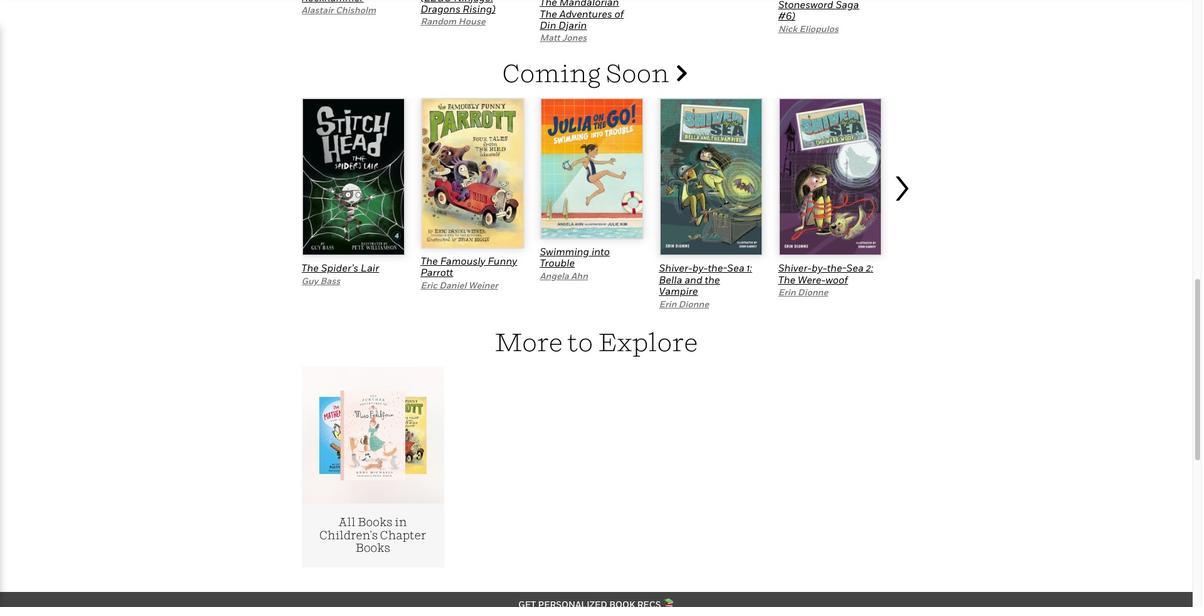Task type: describe. For each thing, give the bounding box(es) containing it.
coming soon link
[[503, 58, 687, 88]]

erin dionne link for vampire
[[659, 298, 709, 309]]

the
[[705, 273, 720, 286]]

2:
[[866, 262, 873, 274]]

coming
[[503, 58, 601, 88]]

nick  eliopulos link
[[778, 23, 839, 34]]

the- for woof
[[827, 262, 847, 274]]

eliopulos
[[799, 23, 839, 34]]

bella
[[659, 273, 682, 286]]

weiner
[[469, 280, 498, 290]]

children's chapter books image
[[319, 391, 426, 480]]

were-
[[798, 273, 826, 286]]

chapter
[[380, 529, 426, 542]]

parrott
[[421, 266, 453, 279]]

angela ahn link
[[540, 270, 588, 281]]

shiver-by-the-sea 1: bella and the vampire link
[[659, 262, 752, 298]]

children's
[[320, 529, 378, 542]]

erin dionne link for erin
[[778, 287, 828, 298]]

swimming into trouble image
[[540, 98, 644, 240]]

the for guy
[[302, 262, 319, 274]]

the for parrott
[[421, 255, 438, 267]]

jones
[[562, 32, 587, 43]]

chisholm
[[336, 4, 376, 15]]

the spider's lair link
[[302, 262, 379, 274]]

dionne inside the shiver-by-the-sea 2: the were-woof erin dionne
[[798, 287, 828, 298]]

the famously funny parrott image
[[421, 98, 524, 249]]

to
[[568, 327, 593, 357]]

eric daniel weiner link
[[421, 280, 498, 290]]

the famously funny parrott eric daniel weiner
[[421, 255, 517, 290]]

the- for the
[[708, 262, 727, 274]]

spider's
[[321, 262, 359, 274]]

matt jones
[[540, 32, 587, 43]]

matt
[[540, 32, 560, 43]]

random house link
[[421, 16, 486, 27]]

all
[[339, 516, 355, 529]]

funny
[[488, 255, 517, 267]]

the inside the shiver-by-the-sea 2: the were-woof erin dionne
[[778, 273, 796, 286]]

swimming into trouble link
[[540, 245, 610, 269]]

and
[[685, 273, 703, 286]]

all books in children's chapter books link
[[302, 367, 444, 568]]

random house
[[421, 16, 486, 27]]

swimming
[[540, 245, 589, 258]]

sea for 1:
[[727, 262, 745, 274]]

sea for 2:
[[847, 262, 864, 274]]

the famously funny parrott link
[[421, 255, 517, 279]]

› link
[[891, 146, 917, 310]]



Task type: locate. For each thing, give the bounding box(es) containing it.
soon
[[606, 58, 670, 88]]

sea
[[727, 262, 745, 274], [847, 262, 864, 274]]

1 horizontal spatial the-
[[827, 262, 847, 274]]

the inside the famously funny parrott eric daniel weiner
[[421, 255, 438, 267]]

erin
[[778, 287, 796, 298], [659, 298, 677, 309]]

1 horizontal spatial shiver-
[[778, 262, 812, 274]]

1 shiver- from the left
[[659, 262, 693, 274]]

0 horizontal spatial by-
[[693, 262, 708, 274]]

vampire
[[659, 285, 698, 298]]

erin dionne link down "were-"
[[778, 287, 828, 298]]

1 sea from the left
[[727, 262, 745, 274]]

nick
[[778, 23, 797, 34]]

swimming into trouble angela ahn
[[540, 245, 610, 281]]

0 horizontal spatial the
[[302, 262, 319, 274]]

1 the- from the left
[[708, 262, 727, 274]]

shiver- inside the shiver-by-the-sea 2: the were-woof erin dionne
[[778, 262, 812, 274]]

2 by- from the left
[[812, 262, 827, 274]]

erin down vampire
[[659, 298, 677, 309]]

erin inside the shiver-by-the-sea 1: bella and the vampire erin dionne
[[659, 298, 677, 309]]

dionne down "were-"
[[798, 287, 828, 298]]

famously
[[440, 255, 486, 267]]

woof
[[826, 273, 848, 286]]

the- inside the shiver-by-the-sea 2: the were-woof erin dionne
[[827, 262, 847, 274]]

eric
[[421, 280, 437, 290]]

by- for and
[[693, 262, 708, 274]]

1 horizontal spatial dionne
[[798, 287, 828, 298]]

by- inside the shiver-by-the-sea 2: the were-woof erin dionne
[[812, 262, 827, 274]]

1 horizontal spatial erin dionne link
[[778, 287, 828, 298]]

1 vertical spatial books
[[356, 542, 390, 555]]

1 vertical spatial erin dionne link
[[659, 298, 709, 309]]

the inside the spider's lair guy bass
[[302, 262, 319, 274]]

by-
[[693, 262, 708, 274], [812, 262, 827, 274]]

alastair chisholm link
[[302, 4, 376, 15]]

ahn
[[571, 270, 588, 281]]

0 horizontal spatial erin dionne link
[[659, 298, 709, 309]]

2 shiver- from the left
[[778, 262, 812, 274]]

shiver- for bella
[[659, 262, 693, 274]]

dionne
[[798, 287, 828, 298], [679, 298, 709, 309]]

more to explore
[[495, 327, 698, 357]]

the left "were-"
[[778, 273, 796, 286]]

0 horizontal spatial the-
[[708, 262, 727, 274]]

0 vertical spatial erin dionne link
[[778, 287, 828, 298]]

1:
[[747, 262, 752, 274]]

the-
[[708, 262, 727, 274], [827, 262, 847, 274]]

the- right and
[[708, 262, 727, 274]]

the spider's lair image
[[302, 98, 405, 256]]

0 horizontal spatial sea
[[727, 262, 745, 274]]

in
[[395, 516, 407, 529]]

random
[[421, 16, 456, 27]]

sea inside the shiver-by-the-sea 2: the were-woof erin dionne
[[847, 262, 864, 274]]

1 horizontal spatial sea
[[847, 262, 864, 274]]

alastair chisholm
[[302, 4, 376, 15]]

the up eric
[[421, 255, 438, 267]]

by- inside the shiver-by-the-sea 1: bella and the vampire erin dionne
[[693, 262, 708, 274]]

coming soon
[[503, 58, 675, 88]]

1 vertical spatial erin
[[659, 298, 677, 309]]

the- inside the shiver-by-the-sea 1: bella and the vampire erin dionne
[[708, 262, 727, 274]]

shiver-by-the-sea 2: the were-woof image
[[778, 98, 882, 256]]

erin dionne link down vampire
[[659, 298, 709, 309]]

1 horizontal spatial the
[[421, 255, 438, 267]]

0 vertical spatial books
[[358, 516, 393, 529]]

the
[[421, 255, 438, 267], [302, 262, 319, 274], [778, 273, 796, 286]]

by- up vampire
[[693, 262, 708, 274]]

shiver-by-the-sea 2: the were-woof erin dionne
[[778, 262, 873, 298]]

guy bass link
[[302, 275, 340, 286]]

books
[[358, 516, 393, 529], [356, 542, 390, 555]]

shiver- up vampire
[[659, 262, 693, 274]]

0 vertical spatial dionne
[[798, 287, 828, 298]]

1 by- from the left
[[693, 262, 708, 274]]

0 vertical spatial erin
[[778, 287, 796, 298]]

by- for were-
[[812, 262, 827, 274]]

erin dionne link
[[778, 287, 828, 298], [659, 298, 709, 309]]

shiver-by-the-sea 2: the were-woof link
[[778, 262, 873, 286]]

1 horizontal spatial by-
[[812, 262, 827, 274]]

the spider's lair guy bass
[[302, 262, 379, 286]]

1 vertical spatial dionne
[[679, 298, 709, 309]]

›
[[891, 152, 912, 212]]

2 the- from the left
[[827, 262, 847, 274]]

shiver-by-the-sea 1: bella and the vampire erin dionne
[[659, 262, 752, 309]]

sea left 1:
[[727, 262, 745, 274]]

guy
[[302, 275, 318, 286]]

lair
[[361, 262, 379, 274]]

more
[[495, 327, 563, 357]]

0 horizontal spatial dionne
[[679, 298, 709, 309]]

2 horizontal spatial the
[[778, 273, 796, 286]]

dionne inside the shiver-by-the-sea 1: bella and the vampire erin dionne
[[679, 298, 709, 309]]

0 horizontal spatial shiver-
[[659, 262, 693, 274]]

house
[[458, 16, 486, 27]]

sea inside the shiver-by-the-sea 1: bella and the vampire erin dionne
[[727, 262, 745, 274]]

the- right "were-"
[[827, 262, 847, 274]]

into
[[592, 245, 610, 258]]

erin down shiver-by-the-sea 2: the were-woof link
[[778, 287, 796, 298]]

shiver- inside the shiver-by-the-sea 1: bella and the vampire erin dionne
[[659, 262, 693, 274]]

the up guy
[[302, 262, 319, 274]]

explore
[[598, 327, 698, 357]]

shiver- left the woof on the top right of page
[[778, 262, 812, 274]]

nick  eliopulos
[[778, 23, 839, 34]]

bass
[[320, 275, 340, 286]]

trouble
[[540, 257, 575, 269]]

by- left 2:
[[812, 262, 827, 274]]

daniel
[[439, 280, 467, 290]]

matt jones link
[[540, 32, 587, 43]]

2 sea from the left
[[847, 262, 864, 274]]

all books in children's chapter books
[[320, 516, 426, 555]]

shiver-by-the-sea 1: bella and the vampire image
[[659, 98, 763, 256]]

erin inside the shiver-by-the-sea 2: the were-woof erin dionne
[[778, 287, 796, 298]]

alastair
[[302, 4, 334, 15]]

shiver-
[[659, 262, 693, 274], [778, 262, 812, 274]]

shiver- for the
[[778, 262, 812, 274]]

sea left 2:
[[847, 262, 864, 274]]

angela
[[540, 270, 569, 281]]

0 horizontal spatial erin
[[659, 298, 677, 309]]

1 horizontal spatial erin
[[778, 287, 796, 298]]

dionne down vampire
[[679, 298, 709, 309]]



Task type: vqa. For each thing, say whether or not it's contained in the screenshot.
bottom love
no



